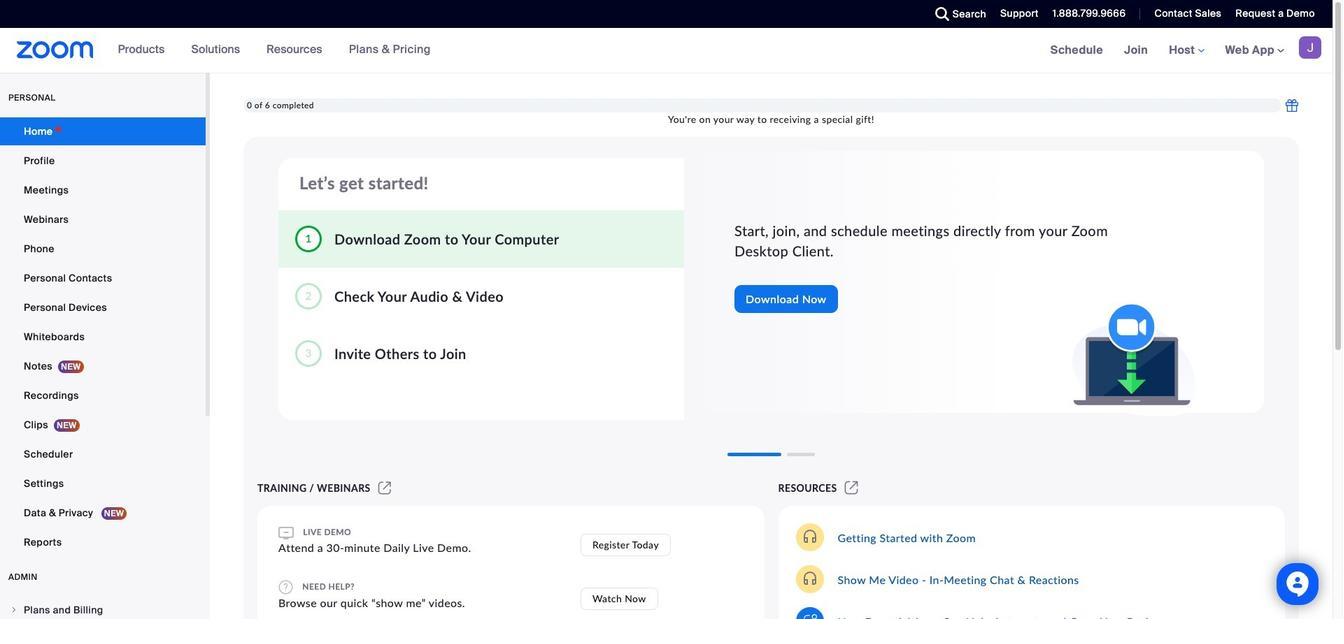 Task type: vqa. For each thing, say whether or not it's contained in the screenshot.
Weekly Planner element in the top right of the page
no



Task type: describe. For each thing, give the bounding box(es) containing it.
window new image
[[376, 483, 393, 495]]

profile picture image
[[1299, 36, 1322, 59]]

right image
[[10, 607, 18, 615]]

personal menu menu
[[0, 118, 206, 558]]

meetings navigation
[[1040, 28, 1333, 73]]



Task type: locate. For each thing, give the bounding box(es) containing it.
window new image
[[843, 483, 861, 495]]

product information navigation
[[107, 28, 441, 73]]

zoom logo image
[[17, 41, 93, 59]]

menu item
[[0, 597, 206, 620]]

banner
[[0, 28, 1333, 73]]



